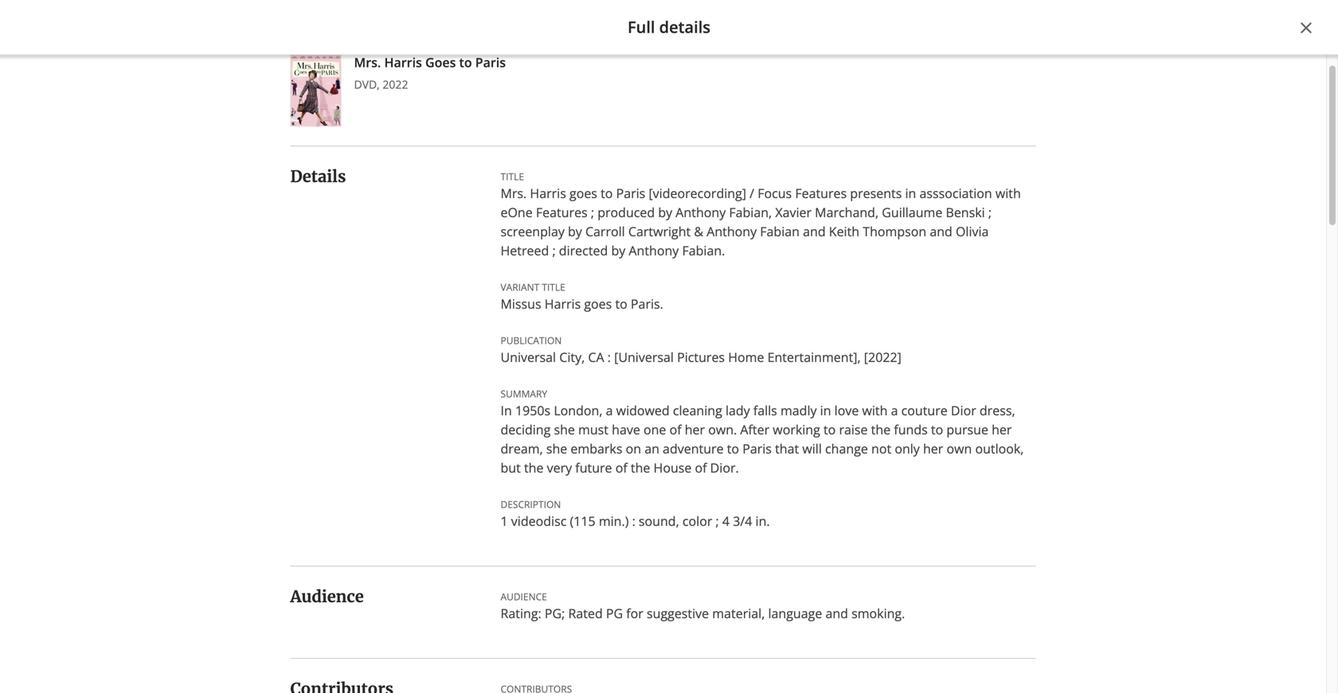 Task type: locate. For each thing, give the bounding box(es) containing it.
goes
[[570, 185, 597, 202], [584, 295, 612, 313]]

heartwarming.
[[509, 633, 596, 650]]

with right love
[[862, 402, 888, 419]]

dream,
[[501, 440, 543, 458]]

community
[[499, 418, 592, 438]]

summary
[[501, 388, 547, 401]]

her right only
[[923, 440, 943, 458]]

harris down title
[[545, 295, 581, 313]]

0 horizontal spatial with
[[862, 402, 888, 419]]

1 vertical spatial focus
[[758, 185, 792, 202]]

1 horizontal spatial :
[[632, 513, 636, 530]]

of down adventure
[[695, 460, 707, 477]]

keith
[[829, 223, 860, 240]]

a up funds
[[891, 402, 898, 419]]

; down screenplay in the top left of the page
[[552, 242, 556, 259]]

after
[[740, 421, 770, 438]]

paris down screenplay in the top left of the page
[[540, 243, 569, 260]]

in up guillaume
[[905, 185, 916, 202]]

0 horizontal spatial mrs.
[[354, 54, 381, 71]]

dress,
[[980, 402, 1015, 419]]

1 horizontal spatial goes
[[491, 243, 521, 260]]

0 horizontal spatial audience
[[290, 587, 364, 607]]

by up "cartwright"
[[658, 204, 672, 221]]

0 horizontal spatial goes
[[425, 54, 456, 71]]

i left thoroughly
[[684, 614, 687, 631]]

svg star image up pg; at the bottom left of the page
[[543, 589, 556, 602]]

1 vertical spatial but
[[660, 614, 680, 631]]

presenter
[[422, 46, 473, 61]]

2 vertical spatial anthony
[[629, 242, 679, 259]]

fabian,
[[729, 204, 772, 221]]

2 horizontal spatial by
[[658, 204, 672, 221]]

with right asssociation
[[996, 185, 1021, 202]]

harris
[[384, 54, 422, 71], [530, 185, 566, 202], [452, 243, 488, 260], [545, 295, 581, 313]]

videodisc
[[511, 513, 567, 530]]

[2022]
[[864, 349, 902, 366]]

goes down screenplay in the top left of the page
[[491, 243, 521, 260]]

comment
[[485, 503, 542, 520]]

anthony down fabian,
[[707, 223, 757, 240]]

in.
[[756, 513, 770, 530]]

paris.
[[631, 295, 663, 313]]

1 vertical spatial features
[[536, 204, 588, 221]]

1 vertical spatial with
[[862, 402, 888, 419]]

her up outlook,
[[992, 421, 1012, 438]]

svg star image
[[521, 589, 534, 602], [543, 589, 556, 602]]

0 horizontal spatial by
[[568, 223, 582, 240]]

1 horizontal spatial with
[[996, 185, 1021, 202]]

2 i from the left
[[684, 614, 687, 631]]

; right benski
[[989, 204, 992, 221]]

couture
[[901, 402, 948, 419]]

mrs. inside 'mrs. harris goes to paris dvd, 2022'
[[354, 54, 381, 71]]

widowed
[[616, 402, 670, 419]]

her up adventure
[[685, 421, 705, 438]]

2 a from the left
[[891, 402, 898, 419]]

dior.
[[710, 460, 739, 477]]

olivia
[[956, 223, 989, 240]]

and down xavier
[[803, 223, 826, 240]]

svg chevron right image
[[487, 347, 502, 362]]

0 horizontal spatial :
[[608, 349, 611, 366]]

description
[[501, 498, 561, 511]]

svg star image
[[532, 589, 545, 602]]

by up directed
[[568, 223, 582, 240]]

harris inside "title mrs. harris goes to paris [videorecording] / focus features presents in asssociation with eone features ; produced by anthony fabian, xavier marchand, guillaume benski ; screenplay by carroll cartwright & anthony fabian and keith thompson and olivia hetreed ; directed by anthony fabian."
[[530, 185, 566, 202]]

paris up produced
[[616, 185, 646, 202]]

by
[[658, 204, 672, 221], [568, 223, 582, 240], [611, 242, 626, 259]]

3/4
[[733, 513, 752, 530]]

0 vertical spatial focus
[[422, 69, 456, 86]]

2 vertical spatial by
[[611, 242, 626, 259]]

harris inside variant title missus harris goes to paris.
[[545, 295, 581, 313]]

and
[[803, 223, 826, 240], [930, 223, 953, 240], [826, 605, 848, 623], [483, 633, 505, 650]]

to
[[459, 54, 472, 71], [601, 185, 613, 202], [525, 243, 537, 260], [615, 295, 628, 313], [824, 421, 836, 438], [931, 421, 943, 438], [727, 440, 739, 458]]

mrs. inside mrs. harris goes to paris (motion picture) link
[[422, 243, 448, 260]]

add comment button
[[441, 491, 983, 535]]

variant
[[501, 281, 540, 294]]

flag button
[[473, 655, 512, 680]]

pictures
[[677, 349, 725, 366]]

1 i from the left
[[517, 614, 520, 631]]

1 vertical spatial goes
[[584, 295, 612, 313]]

to inside variant title missus harris goes to paris.
[[615, 295, 628, 313]]

; up carroll
[[591, 204, 594, 221]]

1 vertical spatial :
[[632, 513, 636, 530]]

with inside "title mrs. harris goes to paris [videorecording] / focus features presents in asssociation with eone features ; produced by anthony fabian, xavier marchand, guillaume benski ; screenplay by carroll cartwright & anthony fabian and keith thompson and olivia hetreed ; directed by anthony fabian."
[[996, 185, 1021, 202]]

0 horizontal spatial features
[[536, 204, 588, 221]]

goes left the features,
[[425, 54, 456, 71]]

goes up carroll
[[570, 185, 597, 202]]

produced
[[598, 204, 655, 221]]

by down carroll
[[611, 242, 626, 259]]

1 horizontal spatial i
[[684, 614, 687, 631]]

1 vertical spatial in
[[820, 402, 831, 419]]

will
[[802, 440, 822, 458]]

2 horizontal spatial mrs.
[[501, 185, 527, 202]]

harris up 2022
[[384, 54, 422, 71]]

focus features,
[[422, 69, 515, 86]]

1 horizontal spatial by
[[611, 242, 626, 259]]

and down lovely.
[[483, 633, 505, 650]]

features up marchand,
[[795, 185, 847, 202]]

color
[[683, 513, 712, 530]]

to inside "title mrs. harris goes to paris [videorecording] / focus features presents in asssociation with eone features ; produced by anthony fabian, xavier marchand, guillaume benski ; screenplay by carroll cartwright & anthony fabian and keith thompson and olivia hetreed ; directed by anthony fabian."
[[601, 185, 613, 202]]

cleaning
[[673, 402, 722, 419]]

svg close image
[[1297, 18, 1316, 37]]

the left movie. on the right bottom of page
[[809, 614, 829, 631]]

entertainment],
[[768, 349, 861, 366]]

what did you think about this title?
[[441, 466, 657, 483]]

the
[[470, 418, 496, 438], [871, 421, 891, 438], [524, 460, 544, 477], [631, 460, 650, 477], [601, 614, 621, 631], [809, 614, 829, 631]]

focus inside "title mrs. harris goes to paris [videorecording] / focus features presents in asssociation with eone features ; produced by anthony fabian, xavier marchand, guillaume benski ; screenplay by carroll cartwright & anthony fabian and keith thompson and olivia hetreed ; directed by anthony fabian."
[[758, 185, 792, 202]]

sound,
[[639, 513, 679, 530]]

0 horizontal spatial focus
[[422, 69, 456, 86]]

audience for audience rating: pg; rated pg for suggestive material, language and smoking.
[[501, 591, 547, 604]]

0 vertical spatial with
[[996, 185, 1021, 202]]

paris right presenter
[[475, 54, 506, 71]]

but down dream, at the bottom left
[[501, 460, 521, 477]]

0 vertical spatial mrs.
[[354, 54, 381, 71]]

have
[[612, 421, 640, 438]]

mrs. for dvd,
[[354, 54, 381, 71]]

; left the 4 on the right bottom of page
[[716, 513, 719, 530]]

of down "on"
[[616, 460, 628, 477]]

raise
[[839, 421, 868, 438]]

and inside audience rating: pg; rated pg for suggestive material, language and smoking.
[[826, 605, 848, 623]]

rated
[[568, 605, 603, 623]]

0 horizontal spatial in
[[820, 402, 831, 419]]

picture)
[[622, 243, 668, 260]]

: right ca
[[608, 349, 611, 366]]

deciding
[[501, 421, 551, 438]]

1 horizontal spatial audience
[[501, 591, 547, 604]]

and down benski
[[930, 223, 953, 240]]

0 horizontal spatial svg star image
[[521, 589, 534, 602]]

harris left "hetreed"
[[452, 243, 488, 260]]

focus down presenter
[[422, 69, 456, 86]]

of right one
[[670, 421, 682, 438]]

0 horizontal spatial but
[[501, 460, 521, 477]]

1 horizontal spatial mrs.
[[422, 243, 448, 260]]

1 horizontal spatial focus
[[758, 185, 792, 202]]

universal
[[501, 349, 556, 366]]

full
[[628, 16, 655, 38]]

asssociation
[[920, 185, 992, 202]]

2 vertical spatial mrs.
[[422, 243, 448, 260]]

anthony up the & at the top right of page
[[676, 204, 726, 221]]

0 vertical spatial features
[[795, 185, 847, 202]]

2 svg star image from the left
[[543, 589, 556, 602]]

features up screenplay in the top left of the page
[[536, 204, 588, 221]]

0 vertical spatial goes
[[425, 54, 456, 71]]

mrs. harris goes to paris (motion picture)
[[422, 243, 668, 260]]

this
[[601, 466, 624, 483]]

goes inside variant title missus harris goes to paris.
[[584, 295, 612, 313]]

goes for (motion
[[491, 243, 521, 260]]

0 vertical spatial she
[[554, 421, 575, 438]]

in left love
[[820, 402, 831, 419]]

the down "on"
[[631, 460, 650, 477]]

0 horizontal spatial her
[[685, 421, 705, 438]]

thompson
[[863, 223, 927, 240]]

lady
[[726, 402, 750, 419]]

harris up eone
[[530, 185, 566, 202]]

but right book,
[[660, 614, 680, 631]]

and left "smoking." on the right bottom
[[826, 605, 848, 623]]

(115
[[570, 513, 596, 530]]

focus right /
[[758, 185, 792, 202]]

her
[[685, 421, 705, 438], [992, 421, 1012, 438], [923, 440, 943, 458]]

carroll
[[585, 223, 625, 240]]

harris inside 'mrs. harris goes to paris dvd, 2022'
[[384, 54, 422, 71]]

goes inside 'mrs. harris goes to paris dvd, 2022'
[[425, 54, 456, 71]]

: right min.)
[[632, 513, 636, 530]]

lovely.
[[476, 614, 513, 631]]

flag
[[490, 660, 511, 675]]

she
[[554, 421, 575, 438], [546, 440, 567, 458]]

dior
[[951, 402, 976, 419]]

focus
[[422, 69, 456, 86], [758, 185, 792, 202]]

haven't
[[524, 614, 567, 631]]

0 vertical spatial but
[[501, 460, 521, 477]]

0 horizontal spatial a
[[606, 402, 613, 419]]

;
[[591, 204, 594, 221], [989, 204, 992, 221], [552, 242, 556, 259], [716, 513, 719, 530]]

like button
[[422, 655, 461, 680]]

goes left paris.
[[584, 295, 612, 313]]

0 horizontal spatial i
[[517, 614, 520, 631]]

anthony down "cartwright"
[[629, 242, 679, 259]]

2 horizontal spatial of
[[695, 460, 707, 477]]

funds
[[894, 421, 928, 438]]

but inside this was lovely. i haven't read the book, but i thoroughly enjoyed the movie. wonderfully done, fun and heartwarming.
[[660, 614, 680, 631]]

0 vertical spatial anthony
[[676, 204, 726, 221]]

she down the london,
[[554, 421, 575, 438]]

i right lovely.
[[517, 614, 520, 631]]

she up very
[[546, 440, 567, 458]]

1 horizontal spatial a
[[891, 402, 898, 419]]

but
[[501, 460, 521, 477], [660, 614, 680, 631]]

/
[[750, 185, 754, 202]]

0 vertical spatial in
[[905, 185, 916, 202]]

1 horizontal spatial features
[[795, 185, 847, 202]]

nov
[[457, 591, 475, 604]]

1 horizontal spatial but
[[660, 614, 680, 631]]

love
[[835, 402, 859, 419]]

of
[[670, 421, 682, 438], [616, 460, 628, 477], [695, 460, 707, 477]]

paris down after
[[743, 440, 772, 458]]

audience inside audience rating: pg; rated pg for suggestive material, language and smoking.
[[501, 591, 547, 604]]

1 horizontal spatial in
[[905, 185, 916, 202]]

svg star image up 'rating:' at the left
[[521, 589, 534, 602]]

1 vertical spatial mrs.
[[501, 185, 527, 202]]

features
[[795, 185, 847, 202], [536, 204, 588, 221]]

0 vertical spatial goes
[[570, 185, 597, 202]]

0 vertical spatial :
[[608, 349, 611, 366]]

mrs. for (motion
[[422, 243, 448, 260]]

publisher
[[422, 131, 471, 146]]

audience
[[290, 587, 364, 607], [501, 591, 547, 604]]

1 vertical spatial goes
[[491, 243, 521, 260]]

a up 'must'
[[606, 402, 613, 419]]

the down dream, at the bottom left
[[524, 460, 544, 477]]

0 horizontal spatial of
[[616, 460, 628, 477]]

1 horizontal spatial svg star image
[[543, 589, 556, 602]]



Task type: describe. For each thing, give the bounding box(es) containing it.
missus
[[501, 295, 541, 313]]

pg;
[[545, 605, 565, 623]]

2023
[[493, 591, 515, 604]]

working
[[773, 421, 820, 438]]

city,
[[559, 349, 585, 366]]

thoroughly
[[691, 614, 756, 631]]

title?
[[627, 466, 657, 483]]

: inside description 1 videodisc (115 min.) : sound, color ; 4 3/4 in.
[[632, 513, 636, 530]]

ca
[[588, 349, 604, 366]]

change
[[825, 440, 868, 458]]

1 vertical spatial anthony
[[707, 223, 757, 240]]

london,
[[554, 402, 603, 419]]

title
[[501, 170, 524, 183]]

(motion
[[573, 243, 619, 260]]

to inside 'mrs. harris goes to paris dvd, 2022'
[[459, 54, 472, 71]]

2022
[[383, 77, 408, 92]]

audience for audience
[[290, 587, 364, 607]]

&
[[694, 223, 703, 240]]

focus features, link
[[422, 68, 515, 87]]

in inside "title mrs. harris goes to paris [videorecording] / focus features presents in asssociation with eone features ; produced by anthony fabian, xavier marchand, guillaume benski ; screenplay by carroll cartwright & anthony fabian and keith thompson and olivia hetreed ; directed by anthony fabian."
[[905, 185, 916, 202]]

with inside summary in 1950s london, a widowed cleaning lady falls madly in love with a couture dior dress, deciding she must have one of her own. after working to raise the funds to pursue her dream, she embarks on an adventure to paris that will change not only her own outlook, but the very future of the house of dior.
[[862, 402, 888, 419]]

but inside summary in 1950s london, a widowed cleaning lady falls madly in love with a couture dior dress, deciding she must have one of her own. after working to raise the funds to pursue her dream, she embarks on an adventure to paris that will change not only her own outlook, but the very future of the house of dior.
[[501, 460, 521, 477]]

hetreed
[[501, 242, 549, 259]]

smoking.
[[852, 605, 905, 623]]

directed
[[559, 242, 608, 259]]

description 1 videodisc (115 min.) : sound, color ; 4 3/4 in.
[[501, 498, 770, 530]]

1 a from the left
[[606, 402, 613, 419]]

mrs. harris goes to paris (motion picture) link
[[422, 242, 668, 261]]

own.
[[708, 421, 737, 438]]

the left in
[[470, 418, 496, 438]]

goes for dvd,
[[425, 54, 456, 71]]

1 horizontal spatial her
[[923, 440, 943, 458]]

material,
[[712, 605, 765, 623]]

falls
[[753, 402, 777, 419]]

madly
[[781, 402, 817, 419]]

1 vertical spatial by
[[568, 223, 582, 240]]

wonderfully
[[875, 614, 948, 631]]

[videorecording]
[[649, 185, 746, 202]]

cartwright
[[628, 223, 691, 240]]

eone
[[501, 204, 533, 221]]

one
[[644, 421, 666, 438]]

from the community
[[422, 418, 592, 438]]

mrs. inside "title mrs. harris goes to paris [videorecording] / focus features presents in asssociation with eone features ; produced by anthony fabian, xavier marchand, guillaume benski ; screenplay by carroll cartwright & anthony fabian and keith thompson and olivia hetreed ; directed by anthony fabian."
[[501, 185, 527, 202]]

title mrs. harris goes to paris [videorecording] / focus features presents in asssociation with eone features ; produced by anthony fabian, xavier marchand, guillaume benski ; screenplay by carroll cartwright & anthony fabian and keith thompson and olivia hetreed ; directed by anthony fabian.
[[501, 170, 1021, 259]]

paris inside "title mrs. harris goes to paris [videorecording] / focus features presents in asssociation with eone features ; produced by anthony fabian, xavier marchand, guillaume benski ; screenplay by carroll cartwright & anthony fabian and keith thompson and olivia hetreed ; directed by anthony fabian."
[[616, 185, 646, 202]]

0 vertical spatial by
[[658, 204, 672, 221]]

28,
[[477, 591, 491, 604]]

must
[[578, 421, 609, 438]]

title
[[542, 281, 565, 294]]

for
[[626, 605, 644, 623]]

min.)
[[599, 513, 629, 530]]

and inside this was lovely. i haven't read the book, but i thoroughly enjoyed the movie. wonderfully done, fun and heartwarming.
[[483, 633, 505, 650]]

to inside mrs. harris goes to paris (motion picture) link
[[525, 243, 537, 260]]

what
[[441, 466, 474, 483]]

[universal
[[614, 349, 674, 366]]

full details dialog
[[0, 0, 1338, 694]]

very
[[547, 460, 572, 477]]

house
[[654, 460, 692, 477]]

this was lovely. i haven't read the book, but i thoroughly enjoyed the movie. wonderfully done, fun and heartwarming.
[[422, 614, 948, 650]]

book,
[[624, 614, 657, 631]]

paris inside 'mrs. harris goes to paris dvd, 2022'
[[475, 54, 506, 71]]

the up not
[[871, 421, 891, 438]]

full details
[[628, 16, 711, 38]]

1 svg star image from the left
[[521, 589, 534, 602]]

1 horizontal spatial of
[[670, 421, 682, 438]]

adventure
[[663, 440, 724, 458]]

publication
[[501, 334, 562, 347]]

details
[[659, 16, 711, 38]]

outlook,
[[975, 440, 1024, 458]]

the left for
[[601, 614, 621, 631]]

audience rating: pg; rated pg for suggestive material, language and smoking.
[[501, 591, 905, 623]]

enjoyed
[[759, 614, 806, 631]]

marchand,
[[815, 204, 879, 221]]

future
[[575, 460, 612, 477]]

1 vertical spatial she
[[546, 440, 567, 458]]

own
[[947, 440, 972, 458]]

fun
[[459, 633, 479, 650]]

rating:
[[501, 605, 541, 623]]

you
[[500, 466, 523, 483]]

; inside description 1 videodisc (115 min.) : sound, color ; 4 3/4 in.
[[716, 513, 719, 530]]

goes inside "title mrs. harris goes to paris [videorecording] / focus features presents in asssociation with eone features ; produced by anthony fabian, xavier marchand, guillaume benski ; screenplay by carroll cartwright & anthony fabian and keith thompson and olivia hetreed ; directed by anthony fabian."
[[570, 185, 597, 202]]

: inside publication universal city, ca : [universal pictures home entertainment], [2022]
[[608, 349, 611, 366]]

pursue
[[947, 421, 989, 438]]

paris inside summary in 1950s london, a widowed cleaning lady falls madly in love with a couture dior dress, deciding she must have one of her own. after working to raise the funds to pursue her dream, she embarks on an adventure to paris that will change not only her own outlook, but the very future of the house of dior.
[[743, 440, 772, 458]]

think
[[526, 466, 558, 483]]

in inside summary in 1950s london, a widowed cleaning lady falls madly in love with a couture dior dress, deciding she must have one of her own. after working to raise the funds to pursue her dream, she embarks on an adventure to paris that will change not only her own outlook, but the very future of the house of dior.
[[820, 402, 831, 419]]

variant title missus harris goes to paris.
[[501, 281, 663, 313]]

4
[[722, 513, 730, 530]]

read
[[570, 614, 598, 631]]

home
[[728, 349, 764, 366]]

not
[[872, 440, 892, 458]]

fabian.
[[682, 242, 725, 259]]

language
[[768, 605, 822, 623]]

in
[[501, 402, 512, 419]]

this
[[422, 614, 446, 631]]

1950s
[[515, 402, 551, 419]]

presents
[[850, 185, 902, 202]]

that
[[775, 440, 799, 458]]

2 horizontal spatial her
[[992, 421, 1012, 438]]

summary in 1950s london, a widowed cleaning lady falls madly in love with a couture dior dress, deciding she must have one of her own. after working to raise the funds to pursue her dream, she embarks on an adventure to paris that will change not only her own outlook, but the very future of the house of dior.
[[501, 388, 1024, 477]]

screenplay
[[501, 223, 565, 240]]

only
[[895, 440, 920, 458]]



Task type: vqa. For each thing, say whether or not it's contained in the screenshot.
"(Motion"
yes



